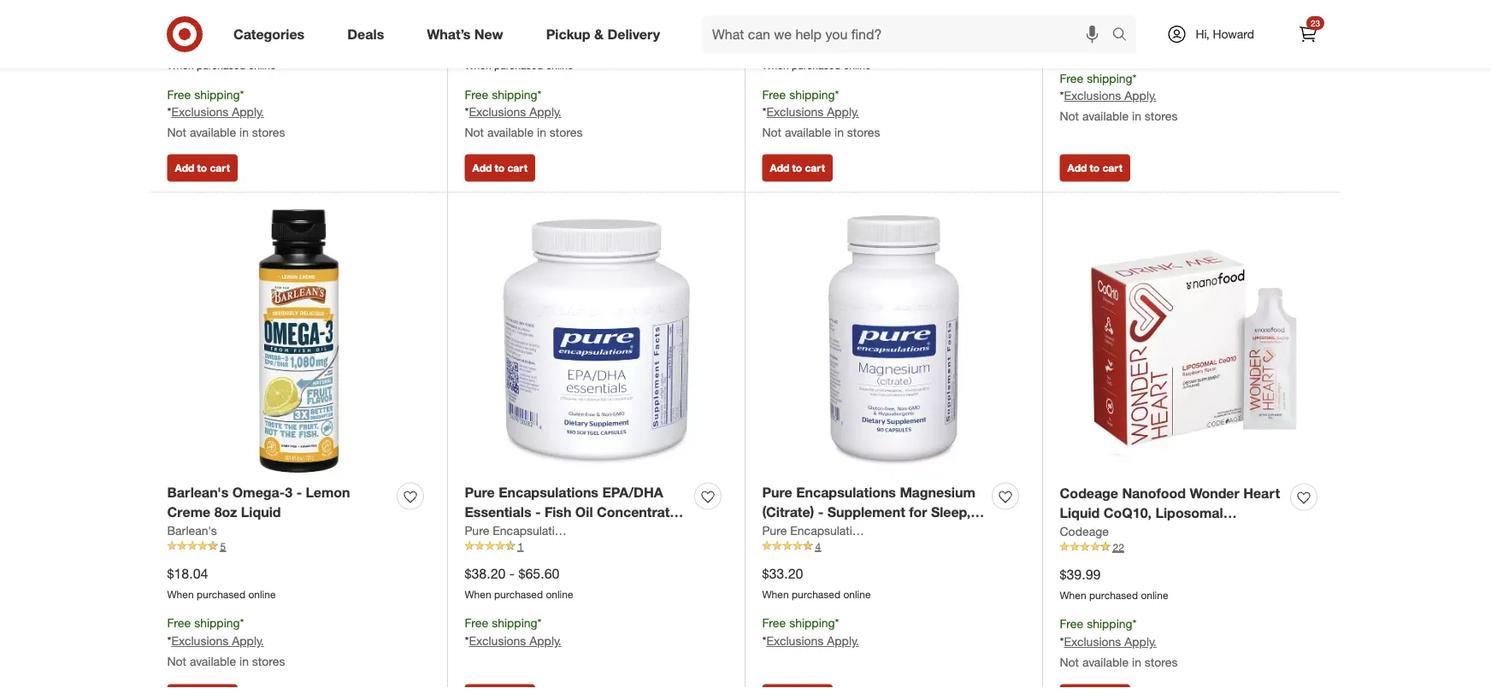 Task type: describe. For each thing, give the bounding box(es) containing it.
- inside $38.20 - $65.60 when purchased online
[[510, 565, 515, 582]]

health,
[[803, 523, 849, 540]]

pickup & delivery link
[[532, 15, 682, 53]]

free down the what's new link
[[465, 87, 489, 102]]

add to cart button for $16.42
[[167, 155, 238, 182]]

shipping down $18.04 when purchased online
[[194, 616, 240, 631]]

codeage nanofood wonder heart liquid coq10, liposomal ubiquinone supplement - 30ct link
[[1060, 484, 1285, 541]]

purchased down "$21.99"
[[197, 59, 246, 71]]

apply. down the categories
[[232, 104, 264, 119]]

1 link
[[465, 539, 728, 554]]

supplement inside pure encapsulations magnesium (citrate) - supplement for sleep, heart health, muscles, and metabolism
[[828, 504, 906, 521]]

categories link
[[219, 15, 326, 53]]

4 add from the left
[[1068, 162, 1088, 175]]

available for add to cart button corresponding to $21.04
[[488, 125, 534, 140]]

pure encapsulations magnesium (citrate) - supplement for sleep, heart health, muscles, and metabolism link
[[763, 483, 986, 560]]

add for $21.04
[[473, 162, 492, 175]]

add for $14.44
[[770, 162, 790, 175]]

sale for $21.04
[[465, 38, 488, 53]]

shipping down new
[[492, 87, 538, 102]]

metabolism
[[763, 543, 839, 560]]

available for add to cart button associated with $16.42
[[190, 125, 236, 140]]

- inside codeage nanofood wonder heart liquid coq10, liposomal ubiquinone supplement - 30ct
[[1220, 524, 1226, 541]]

coq10,
[[1104, 505, 1152, 521]]

nanofood
[[1123, 485, 1187, 502]]

pure inside pure encapsulations magnesium (citrate) - supplement for sleep, heart health, muscles, and metabolism
[[763, 484, 793, 501]]

pickup & delivery
[[546, 26, 660, 42]]

when inside $13.43 when purchased online
[[1060, 42, 1087, 55]]

purchased inside $33.20 when purchased online
[[792, 588, 841, 601]]

3
[[285, 484, 293, 501]]

30ct
[[1230, 524, 1258, 541]]

search
[[1105, 27, 1146, 44]]

stores for $14.44 add to cart button
[[848, 125, 881, 140]]

What can we help you find? suggestions appear below search field
[[702, 15, 1117, 53]]

liquid inside barlean's omega-3 - lemon creme 8oz liquid
[[241, 504, 281, 521]]

free down $18.04 on the left bottom of page
[[167, 616, 191, 631]]

online inside $13.43 when purchased online
[[1142, 42, 1169, 55]]

$13.43
[[1060, 20, 1101, 36]]

apply. down search button
[[1125, 88, 1157, 103]]

sale when purchased online for $16.42
[[167, 38, 276, 71]]

stores for add to cart button associated with $16.42
[[252, 125, 285, 140]]

and
[[914, 523, 939, 540]]

$33.20 when purchased online
[[763, 565, 871, 601]]

shipping down $39.99 when purchased online
[[1087, 617, 1133, 632]]

$18.04
[[167, 565, 208, 582]]

online inside $33.20 when purchased online
[[844, 588, 871, 601]]

purchased inside $14.44 reg $17.99 sale when purchased online
[[792, 59, 841, 71]]

new
[[475, 26, 504, 42]]

codeage link
[[1060, 523, 1110, 540]]

add for $16.42
[[175, 162, 194, 175]]

$17.99
[[828, 20, 864, 35]]

categories
[[234, 26, 305, 42]]

$14.44 reg $17.99 sale when purchased online
[[763, 19, 871, 71]]

22 link
[[1060, 540, 1325, 555]]

online inside $18.04 when purchased online
[[248, 588, 276, 601]]

pure for $38.20 - $65.60
[[465, 523, 490, 538]]

cart for $21.04
[[508, 162, 528, 175]]

cart for $16.42
[[210, 162, 230, 175]]

what's new link
[[413, 15, 525, 53]]

for
[[910, 504, 928, 521]]

when inside $14.44 reg $17.99 sale when purchased online
[[763, 59, 789, 71]]

creme
[[167, 504, 211, 521]]

$33.20
[[763, 565, 804, 582]]

8oz
[[214, 504, 237, 521]]

apply. down $33.20 when purchased online
[[827, 634, 860, 649]]

sale inside $14.44 reg $17.99 sale when purchased online
[[763, 38, 786, 53]]

4 add to cart from the left
[[1068, 162, 1123, 175]]

(citrate)
[[763, 504, 815, 521]]

5
[[220, 540, 226, 553]]

&
[[595, 26, 604, 42]]

shipping down $14.44 reg $17.99 sale when purchased online
[[790, 87, 835, 102]]

howard
[[1214, 27, 1255, 41]]

when inside $39.99 when purchased online
[[1060, 589, 1087, 602]]

add to cart for $16.42
[[175, 162, 230, 175]]

liquid inside codeage nanofood wonder heart liquid coq10, liposomal ubiquinone supplement - 30ct
[[1060, 505, 1100, 521]]

hi, howard
[[1196, 27, 1255, 41]]

deals
[[348, 26, 384, 42]]

apply. down pickup
[[530, 104, 562, 119]]

free down '$39.99'
[[1060, 617, 1084, 632]]

4 link
[[763, 539, 1026, 554]]

hi,
[[1196, 27, 1210, 41]]

available for first add to cart button from right
[[1083, 109, 1129, 124]]

free shipping * * exclusions apply. for purchased
[[763, 616, 860, 649]]

$38.20
[[465, 565, 506, 582]]

free down $38.20
[[465, 616, 489, 631]]

barlean's for barlean's
[[167, 523, 217, 538]]

22
[[1113, 541, 1125, 554]]

when inside $18.04 when purchased online
[[167, 588, 194, 601]]

search button
[[1105, 15, 1146, 56]]

what's new
[[427, 26, 504, 42]]

$21.04
[[465, 19, 506, 36]]

to for $21.04
[[495, 162, 505, 175]]



Task type: locate. For each thing, give the bounding box(es) containing it.
free shipping * * exclusions apply. not available in stores
[[1060, 70, 1178, 124], [167, 87, 285, 140], [465, 87, 583, 140], [763, 87, 881, 140], [167, 616, 285, 669], [1060, 617, 1178, 670]]

2 add to cart button from the left
[[465, 155, 535, 182]]

apply. down $38.20 - $65.60 when purchased online on the left of page
[[530, 634, 562, 649]]

2 pure encapsulations from the left
[[763, 523, 872, 538]]

1
[[518, 540, 524, 553]]

heart inside codeage nanofood wonder heart liquid coq10, liposomal ubiquinone supplement - 30ct
[[1244, 485, 1281, 502]]

liquid
[[241, 504, 281, 521], [1060, 505, 1100, 521]]

$38.20 - $65.60 when purchased online
[[465, 565, 574, 601]]

omega-
[[233, 484, 285, 501]]

encapsulations inside pure encapsulations magnesium (citrate) - supplement for sleep, heart health, muscles, and metabolism
[[797, 484, 897, 501]]

$14.44
[[763, 19, 804, 36]]

free down $14.44 reg $17.99 sale when purchased online
[[763, 87, 786, 102]]

$39.99
[[1060, 566, 1101, 583]]

1 horizontal spatial free shipping * * exclusions apply.
[[763, 616, 860, 649]]

codeage up codeage link
[[1060, 485, 1119, 502]]

1 barlean's from the top
[[167, 484, 229, 501]]

barlean's link
[[167, 522, 217, 539]]

when down $13.43
[[1060, 42, 1087, 55]]

sale
[[167, 38, 191, 53], [465, 38, 488, 53], [763, 38, 786, 53]]

3 add to cart from the left
[[770, 162, 825, 175]]

pure encapsulations link for $33.20
[[763, 522, 872, 539]]

pure
[[763, 484, 793, 501], [465, 523, 490, 538], [763, 523, 787, 538]]

magnesium
[[900, 484, 976, 501]]

1 free shipping * * exclusions apply. from the left
[[465, 616, 562, 649]]

4
[[816, 540, 821, 553]]

1 horizontal spatial pure encapsulations link
[[763, 522, 872, 539]]

$31.99
[[530, 20, 566, 35]]

liquid up codeage link
[[1060, 505, 1100, 521]]

1 horizontal spatial sale when purchased online
[[465, 38, 574, 71]]

purchased down '$39.99'
[[1090, 589, 1139, 602]]

2 pure encapsulations link from the left
[[763, 522, 872, 539]]

available for $14.44 add to cart button
[[785, 125, 832, 140]]

1 pure encapsulations from the left
[[465, 523, 575, 538]]

purchased inside $38.20 - $65.60 when purchased online
[[494, 588, 543, 601]]

add to cart button
[[167, 155, 238, 182], [465, 155, 535, 182], [763, 155, 833, 182], [1060, 155, 1131, 182]]

when down the $16.42
[[167, 59, 194, 71]]

1 vertical spatial codeage
[[1060, 524, 1110, 539]]

free
[[1060, 70, 1084, 85], [167, 87, 191, 102], [465, 87, 489, 102], [763, 87, 786, 102], [167, 616, 191, 631], [465, 616, 489, 631], [763, 616, 786, 631], [1060, 617, 1084, 632]]

add to cart for $21.04
[[473, 162, 528, 175]]

online inside $14.44 reg $17.99 sale when purchased online
[[844, 59, 871, 71]]

sale when purchased online
[[167, 38, 276, 71], [465, 38, 574, 71]]

exclusions apply. link
[[1065, 88, 1157, 103], [171, 104, 264, 119], [469, 104, 562, 119], [767, 104, 860, 119], [171, 634, 264, 649], [469, 634, 562, 649], [767, 634, 860, 649], [1065, 635, 1157, 650]]

$65.60
[[519, 565, 560, 582]]

sale when purchased online down $31.99
[[465, 38, 574, 71]]

encapsulations up the 1
[[493, 523, 575, 538]]

pure encapsulations up the 1
[[465, 523, 575, 538]]

3 to from the left
[[793, 162, 803, 175]]

encapsulations for $38.20 - $65.60
[[493, 523, 575, 538]]

3 sale from the left
[[763, 38, 786, 53]]

to
[[197, 162, 207, 175], [495, 162, 505, 175], [793, 162, 803, 175], [1090, 162, 1100, 175]]

liposomal
[[1156, 505, 1224, 521]]

shipping down $33.20 when purchased online
[[790, 616, 835, 631]]

4 to from the left
[[1090, 162, 1100, 175]]

purchased inside $13.43 when purchased online
[[1090, 42, 1139, 55]]

pickup
[[546, 26, 591, 42]]

23 link
[[1290, 15, 1328, 53]]

online inside $38.20 - $65.60 when purchased online
[[546, 588, 574, 601]]

1 vertical spatial heart
[[763, 523, 799, 540]]

sale for $16.42
[[167, 38, 191, 53]]

not
[[1060, 109, 1080, 124], [167, 125, 187, 140], [465, 125, 484, 140], [763, 125, 782, 140], [167, 654, 187, 669], [1060, 655, 1080, 670]]

$13.43 when purchased online
[[1060, 20, 1169, 55]]

add
[[175, 162, 194, 175], [473, 162, 492, 175], [770, 162, 790, 175], [1068, 162, 1088, 175]]

3 cart from the left
[[805, 162, 825, 175]]

shipping down $38.20 - $65.60 when purchased online on the left of page
[[492, 616, 538, 631]]

supplement
[[828, 504, 906, 521], [1138, 524, 1216, 541]]

1 horizontal spatial supplement
[[1138, 524, 1216, 541]]

$39.99 when purchased online
[[1060, 566, 1169, 602]]

purchased down '$65.60'
[[494, 588, 543, 601]]

pure encapsulations epa/dha essentials - fish oil concentrate supplement to support cardiovascular health and daily wellness image
[[465, 210, 728, 473], [465, 210, 728, 473]]

0 vertical spatial codeage
[[1060, 485, 1119, 502]]

encapsulations up the health,
[[797, 484, 897, 501]]

add to cart button for $21.04
[[465, 155, 535, 182]]

barlean's down "creme"
[[167, 523, 217, 538]]

reg
[[807, 20, 824, 35]]

pure for $33.20
[[763, 523, 787, 538]]

pure encapsulations link for $38.20
[[465, 522, 575, 539]]

$18.04 when purchased online
[[167, 565, 276, 601]]

23
[[1311, 18, 1321, 28]]

1 horizontal spatial sale
[[465, 38, 488, 53]]

free down $13.43
[[1060, 70, 1084, 85]]

pure down (citrate)
[[763, 523, 787, 538]]

pure encapsulations magnesium (citrate) - supplement for sleep, heart health, muscles, and metabolism image
[[763, 210, 1026, 473], [763, 210, 1026, 473]]

3 add from the left
[[770, 162, 790, 175]]

codeage for codeage
[[1060, 524, 1110, 539]]

when down the what's new link
[[465, 59, 492, 71]]

codeage inside codeage nanofood wonder heart liquid coq10, liposomal ubiquinone supplement - 30ct
[[1060, 485, 1119, 502]]

liquid down the omega-
[[241, 504, 281, 521]]

available
[[1083, 109, 1129, 124], [190, 125, 236, 140], [488, 125, 534, 140], [785, 125, 832, 140], [190, 654, 236, 669], [1083, 655, 1129, 670]]

4 cart from the left
[[1103, 162, 1123, 175]]

0 horizontal spatial supplement
[[828, 504, 906, 521]]

pure encapsulations for $33.20
[[763, 523, 872, 538]]

purchased
[[1090, 42, 1139, 55], [197, 59, 246, 71], [494, 59, 543, 71], [792, 59, 841, 71], [197, 588, 246, 601], [494, 588, 543, 601], [792, 588, 841, 601], [1090, 589, 1139, 602]]

to for $14.44
[[793, 162, 803, 175]]

apply. down $14.44 reg $17.99 sale when purchased online
[[827, 104, 860, 119]]

pure up (citrate)
[[763, 484, 793, 501]]

0 horizontal spatial liquid
[[241, 504, 281, 521]]

2 to from the left
[[495, 162, 505, 175]]

in
[[1133, 109, 1142, 124], [240, 125, 249, 140], [537, 125, 547, 140], [835, 125, 844, 140], [240, 654, 249, 669], [1133, 655, 1142, 670]]

1 vertical spatial supplement
[[1138, 524, 1216, 541]]

- right $38.20
[[510, 565, 515, 582]]

2 add to cart from the left
[[473, 162, 528, 175]]

1 horizontal spatial liquid
[[1060, 505, 1100, 521]]

sale down $14.44
[[763, 38, 786, 53]]

when down '$39.99'
[[1060, 589, 1087, 602]]

3 add to cart button from the left
[[763, 155, 833, 182]]

when down $33.20
[[763, 588, 789, 601]]

muscles,
[[853, 523, 911, 540]]

add to cart for $14.44
[[770, 162, 825, 175]]

1 add from the left
[[175, 162, 194, 175]]

- inside barlean's omega-3 - lemon creme 8oz liquid
[[297, 484, 302, 501]]

sale when purchased online for $21.04
[[465, 38, 574, 71]]

1 add to cart button from the left
[[167, 155, 238, 182]]

purchased inside $39.99 when purchased online
[[1090, 589, 1139, 602]]

barlean's
[[167, 484, 229, 501], [167, 523, 217, 538]]

ubiquinone
[[1060, 524, 1135, 541]]

apply.
[[1125, 88, 1157, 103], [232, 104, 264, 119], [530, 104, 562, 119], [827, 104, 860, 119], [232, 634, 264, 649], [530, 634, 562, 649], [827, 634, 860, 649], [1125, 635, 1157, 650]]

shipping down $13.43 when purchased online
[[1087, 70, 1133, 85]]

2 sale when purchased online from the left
[[465, 38, 574, 71]]

codeage
[[1060, 485, 1119, 502], [1060, 524, 1110, 539]]

online inside $39.99 when purchased online
[[1142, 589, 1169, 602]]

heart up 30ct
[[1244, 485, 1281, 502]]

sale down the $16.42
[[167, 38, 191, 53]]

1 horizontal spatial heart
[[1244, 485, 1281, 502]]

2 add from the left
[[473, 162, 492, 175]]

add to cart button for $14.44
[[763, 155, 833, 182]]

0 horizontal spatial heart
[[763, 523, 799, 540]]

heart
[[1244, 485, 1281, 502], [763, 523, 799, 540]]

when down $38.20
[[465, 588, 492, 601]]

1 pure encapsulations link from the left
[[465, 522, 575, 539]]

0 vertical spatial heart
[[1244, 485, 1281, 502]]

1 cart from the left
[[210, 162, 230, 175]]

codeage up '$39.99'
[[1060, 524, 1110, 539]]

cart
[[210, 162, 230, 175], [508, 162, 528, 175], [805, 162, 825, 175], [1103, 162, 1123, 175]]

barlean's inside barlean's omega-3 - lemon creme 8oz liquid
[[167, 484, 229, 501]]

stores for first add to cart button from right
[[1145, 109, 1178, 124]]

pure encapsulations link up the '4'
[[763, 522, 872, 539]]

apply. down $18.04 when purchased online
[[232, 634, 264, 649]]

free down $33.20
[[763, 616, 786, 631]]

barlean's omega-3 - lemon creme 8oz liquid
[[167, 484, 350, 521]]

purchased down reg
[[792, 59, 841, 71]]

barlean's omega-3 - lemon creme 8oz liquid link
[[167, 483, 391, 522]]

online
[[1142, 42, 1169, 55], [248, 59, 276, 71], [546, 59, 574, 71], [844, 59, 871, 71], [248, 588, 276, 601], [546, 588, 574, 601], [844, 588, 871, 601], [1142, 589, 1169, 602]]

free down the $16.42
[[167, 87, 191, 102]]

supplement up "muscles,"
[[828, 504, 906, 521]]

deals link
[[333, 15, 406, 53]]

delivery
[[608, 26, 660, 42]]

free shipping * * exclusions apply. for $65.60
[[465, 616, 562, 649]]

wonder
[[1190, 485, 1240, 502]]

- inside pure encapsulations magnesium (citrate) - supplement for sleep, heart health, muscles, and metabolism
[[818, 504, 824, 521]]

exclusions
[[1065, 88, 1122, 103], [171, 104, 229, 119], [469, 104, 526, 119], [767, 104, 824, 119], [171, 634, 229, 649], [469, 634, 526, 649], [767, 634, 824, 649], [1065, 635, 1122, 650]]

heart down (citrate)
[[763, 523, 799, 540]]

barlean's omega-3 - lemon creme 8oz liquid image
[[167, 210, 431, 473], [167, 210, 431, 473]]

1 add to cart from the left
[[175, 162, 230, 175]]

purchased down new
[[494, 59, 543, 71]]

supplement inside codeage nanofood wonder heart liquid coq10, liposomal ubiquinone supplement - 30ct
[[1138, 524, 1216, 541]]

purchased inside $18.04 when purchased online
[[197, 588, 246, 601]]

4 add to cart button from the left
[[1060, 155, 1131, 182]]

free shipping * * exclusions apply. down $33.20 when purchased online
[[763, 616, 860, 649]]

pure encapsulations up the '4'
[[763, 523, 872, 538]]

shipping down the $16.42
[[194, 87, 240, 102]]

2 cart from the left
[[508, 162, 528, 175]]

pure encapsulations link
[[465, 522, 575, 539], [763, 522, 872, 539]]

$21.99
[[232, 20, 268, 35]]

1 sale from the left
[[167, 38, 191, 53]]

- left 30ct
[[1220, 524, 1226, 541]]

stores for add to cart button corresponding to $21.04
[[550, 125, 583, 140]]

5 link
[[167, 539, 431, 554]]

- right 3
[[297, 484, 302, 501]]

free shipping * * exclusions apply. down $38.20 - $65.60 when purchased online on the left of page
[[465, 616, 562, 649]]

sale when purchased online down "$21.99"
[[167, 38, 276, 71]]

2 free shipping * * exclusions apply. from the left
[[763, 616, 860, 649]]

1 codeage from the top
[[1060, 485, 1119, 502]]

purchased down $13.43
[[1090, 42, 1139, 55]]

codeage for codeage nanofood wonder heart liquid coq10, liposomal ubiquinone supplement - 30ct
[[1060, 485, 1119, 502]]

to for $16.42
[[197, 162, 207, 175]]

0 horizontal spatial pure encapsulations
[[465, 523, 575, 538]]

2 barlean's from the top
[[167, 523, 217, 538]]

0 horizontal spatial sale when purchased online
[[167, 38, 276, 71]]

what's
[[427, 26, 471, 42]]

sale down "$21.04"
[[465, 38, 488, 53]]

1 vertical spatial barlean's
[[167, 523, 217, 538]]

1 sale when purchased online from the left
[[167, 38, 276, 71]]

stores
[[1145, 109, 1178, 124], [252, 125, 285, 140], [550, 125, 583, 140], [848, 125, 881, 140], [252, 654, 285, 669], [1145, 655, 1178, 670]]

0 vertical spatial supplement
[[828, 504, 906, 521]]

codeage nanofood wonder heart liquid coq10, liposomal ubiquinone supplement - 30ct image
[[1060, 210, 1325, 474], [1060, 210, 1325, 474]]

-
[[297, 484, 302, 501], [818, 504, 824, 521], [1220, 524, 1226, 541], [510, 565, 515, 582]]

2 sale from the left
[[465, 38, 488, 53]]

pure encapsulations magnesium (citrate) - supplement for sleep, heart health, muscles, and metabolism
[[763, 484, 976, 560]]

cart for $14.44
[[805, 162, 825, 175]]

add to cart
[[175, 162, 230, 175], [473, 162, 528, 175], [770, 162, 825, 175], [1068, 162, 1123, 175]]

encapsulations up the '4'
[[791, 523, 872, 538]]

purchased down $33.20
[[792, 588, 841, 601]]

apply. down $39.99 when purchased online
[[1125, 635, 1157, 650]]

codeage nanofood wonder heart liquid coq10, liposomal ubiquinone supplement - 30ct
[[1060, 485, 1281, 541]]

supplement down liposomal
[[1138, 524, 1216, 541]]

barlean's for barlean's omega-3 - lemon creme 8oz liquid
[[167, 484, 229, 501]]

encapsulations for $33.20
[[791, 523, 872, 538]]

barlean's up "creme"
[[167, 484, 229, 501]]

pure up $38.20
[[465, 523, 490, 538]]

$16.42
[[167, 19, 208, 36]]

purchased down $18.04 on the left bottom of page
[[197, 588, 246, 601]]

sleep,
[[932, 504, 971, 521]]

1 to from the left
[[197, 162, 207, 175]]

0 horizontal spatial free shipping * * exclusions apply.
[[465, 616, 562, 649]]

*
[[1133, 70, 1137, 85], [240, 87, 244, 102], [538, 87, 542, 102], [835, 87, 840, 102], [1060, 88, 1065, 103], [167, 104, 171, 119], [465, 104, 469, 119], [763, 104, 767, 119], [240, 616, 244, 631], [538, 616, 542, 631], [835, 616, 840, 631], [1133, 617, 1137, 632], [167, 634, 171, 649], [465, 634, 469, 649], [763, 634, 767, 649], [1060, 635, 1065, 650]]

when down $18.04 on the left bottom of page
[[167, 588, 194, 601]]

1 horizontal spatial pure encapsulations
[[763, 523, 872, 538]]

when down $14.44
[[763, 59, 789, 71]]

when inside $33.20 when purchased online
[[763, 588, 789, 601]]

when inside $38.20 - $65.60 when purchased online
[[465, 588, 492, 601]]

2 horizontal spatial sale
[[763, 38, 786, 53]]

0 horizontal spatial sale
[[167, 38, 191, 53]]

0 horizontal spatial pure encapsulations link
[[465, 522, 575, 539]]

0 vertical spatial barlean's
[[167, 484, 229, 501]]

free shipping * * exclusions apply.
[[465, 616, 562, 649], [763, 616, 860, 649]]

- up the health,
[[818, 504, 824, 521]]

lemon
[[306, 484, 350, 501]]

pure encapsulations for $38.20
[[465, 523, 575, 538]]

heart inside pure encapsulations magnesium (citrate) - supplement for sleep, heart health, muscles, and metabolism
[[763, 523, 799, 540]]

2 codeage from the top
[[1060, 524, 1110, 539]]

pure encapsulations link up the 1
[[465, 522, 575, 539]]

when
[[1060, 42, 1087, 55], [167, 59, 194, 71], [465, 59, 492, 71], [763, 59, 789, 71], [167, 588, 194, 601], [465, 588, 492, 601], [763, 588, 789, 601], [1060, 589, 1087, 602]]

pure encapsulations
[[465, 523, 575, 538], [763, 523, 872, 538]]



Task type: vqa. For each thing, say whether or not it's contained in the screenshot.
1
yes



